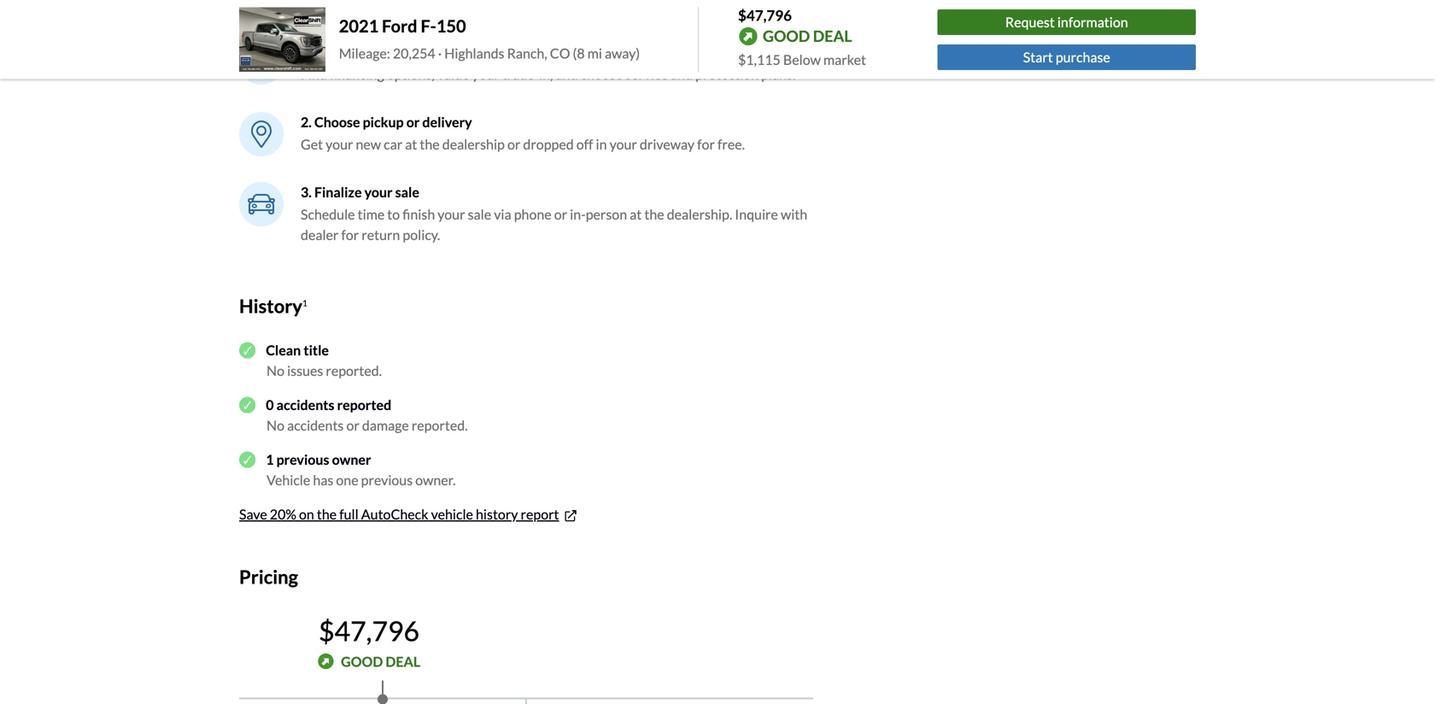 Task type: vqa. For each thing, say whether or not it's contained in the screenshot.
Chris Teague link related to 2023 MINI Cooper
no



Task type: describe. For each thing, give the bounding box(es) containing it.
dealer
[[301, 227, 339, 243]]

find
[[301, 66, 327, 83]]

vdpcheck image for clean title
[[239, 342, 256, 358]]

trade-
[[502, 66, 539, 83]]

person
[[586, 206, 627, 223]]

start inside 1. build your deal | start now find financing options, value your trade-in, and choose service and protection plans.
[[416, 43, 446, 59]]

return
[[362, 227, 400, 243]]

dealership.
[[667, 206, 733, 223]]

highlands
[[445, 45, 505, 61]]

no for no accidents or damage reported.
[[267, 417, 285, 434]]

reported
[[337, 396, 392, 413]]

1 inside the history 1
[[302, 298, 307, 308]]

full
[[339, 506, 359, 522]]

below
[[784, 51, 821, 68]]

vdpcheck image
[[239, 451, 256, 468]]

vdpcheck image for 0 accidents reported
[[239, 397, 256, 413]]

one
[[336, 472, 359, 488]]

time
[[358, 206, 385, 223]]

good deal image
[[318, 653, 334, 670]]

or right pickup
[[407, 114, 420, 130]]

1 vertical spatial deal
[[386, 653, 421, 670]]

deal
[[813, 27, 853, 45]]

3.
[[301, 184, 312, 200]]

the inside the "2. choose pickup or delivery get your new car at the dealership or dropped off in your driveway for free."
[[420, 136, 440, 153]]

plans.
[[762, 66, 796, 83]]

pricing
[[239, 566, 298, 588]]

choose
[[581, 66, 623, 83]]

history 1
[[239, 295, 307, 317]]

0
[[266, 396, 274, 413]]

1.
[[301, 43, 312, 59]]

car
[[384, 136, 403, 153]]

vehicle
[[431, 506, 473, 522]]

delivery
[[423, 114, 472, 130]]

good
[[763, 27, 810, 45]]

new
[[356, 136, 381, 153]]

your right in
[[610, 136, 637, 153]]

via
[[494, 206, 512, 223]]

1 previous owner
[[266, 451, 371, 468]]

with
[[781, 206, 808, 223]]

pickup
[[363, 114, 404, 130]]

1 and from the left
[[556, 66, 578, 83]]

2. choose pickup or delivery get your new car at the dealership or dropped off in your driveway for free.
[[301, 114, 745, 153]]

in-
[[570, 206, 586, 223]]

2021 ford f-150 mileage: 20,254 · highlands ranch, co (8 mi away)
[[339, 16, 640, 61]]

title
[[304, 342, 329, 358]]

schedule
[[301, 206, 355, 223]]

request information
[[1006, 14, 1129, 30]]

damage
[[362, 417, 409, 434]]

protection
[[696, 66, 759, 83]]

accidents for reported
[[277, 396, 335, 413]]

1 vertical spatial reported.
[[412, 417, 468, 434]]

in,
[[539, 66, 553, 83]]

co
[[550, 45, 570, 61]]

no accidents or damage reported.
[[267, 417, 468, 434]]

1. build your deal | start now find financing options, value your trade-in, and choose service and protection plans.
[[301, 43, 796, 83]]

history
[[476, 506, 518, 522]]

start purchase
[[1024, 49, 1111, 65]]

0 horizontal spatial the
[[317, 506, 337, 522]]

start now button
[[415, 40, 475, 62]]

at inside 3. finalize your sale schedule time to finish your sale via phone or in-person at the dealership. inquire with dealer for return policy.
[[630, 206, 642, 223]]

1 horizontal spatial sale
[[468, 206, 492, 223]]

no issues reported.
[[267, 362, 382, 379]]

your right finish
[[438, 206, 465, 223]]

information
[[1058, 14, 1129, 30]]

deal inside 1. build your deal | start now find financing options, value your trade-in, and choose service and protection plans.
[[380, 43, 406, 59]]

mileage:
[[339, 45, 390, 61]]

or left dropped
[[508, 136, 521, 153]]

get
[[301, 136, 323, 153]]

for inside 3. finalize your sale schedule time to finish your sale via phone or in-person at the dealership. inquire with dealer for return policy.
[[341, 227, 359, 243]]

report
[[521, 506, 559, 522]]

market
[[824, 51, 866, 68]]

free.
[[718, 136, 745, 153]]

service
[[626, 66, 668, 83]]

0 accidents reported
[[266, 396, 392, 413]]

$47,796 for $1,115
[[738, 6, 792, 24]]

$1,115 below market
[[738, 51, 866, 68]]

$47,796 for good deal
[[319, 614, 420, 647]]



Task type: locate. For each thing, give the bounding box(es) containing it.
2.
[[301, 114, 312, 130]]

ranch,
[[507, 45, 547, 61]]

1 no from the top
[[267, 362, 285, 379]]

0 vertical spatial previous
[[277, 451, 329, 468]]

1
[[302, 298, 307, 308], [266, 451, 274, 468]]

$47,796 up good
[[738, 6, 792, 24]]

request information button
[[938, 9, 1196, 35]]

0 horizontal spatial 1
[[266, 451, 274, 468]]

0 vertical spatial sale
[[395, 184, 420, 200]]

for down "time"
[[341, 227, 359, 243]]

purchase
[[1056, 49, 1111, 65]]

1 horizontal spatial reported.
[[412, 417, 468, 434]]

1 vertical spatial $47,796
[[319, 614, 420, 647]]

owner.
[[416, 472, 456, 488]]

or
[[407, 114, 420, 130], [508, 136, 521, 153], [554, 206, 568, 223], [346, 417, 360, 434]]

build
[[314, 43, 346, 59]]

accidents down issues
[[277, 396, 335, 413]]

save 20% on the full autocheck vehicle history report image
[[563, 508, 579, 524]]

in
[[596, 136, 607, 153]]

reported. right damage
[[412, 417, 468, 434]]

no down 0
[[267, 417, 285, 434]]

0 vertical spatial accidents
[[277, 396, 335, 413]]

|
[[408, 43, 413, 59]]

0 vertical spatial deal
[[380, 43, 406, 59]]

1 horizontal spatial for
[[697, 136, 715, 153]]

and right service
[[671, 66, 693, 83]]

has
[[313, 472, 334, 488]]

sale up finish
[[395, 184, 420, 200]]

the down delivery
[[420, 136, 440, 153]]

$1,115
[[738, 51, 781, 68]]

previous up autocheck
[[361, 472, 413, 488]]

·
[[438, 45, 442, 61]]

history
[[239, 295, 302, 317]]

vehicle
[[267, 472, 310, 488]]

1 up clean title
[[302, 298, 307, 308]]

financing
[[330, 66, 384, 83]]

2 vertical spatial the
[[317, 506, 337, 522]]

1 vdpcheck image from the top
[[239, 342, 256, 358]]

sale left via
[[468, 206, 492, 223]]

mi
[[588, 45, 602, 61]]

save 20% on the full autocheck vehicle history report link
[[239, 506, 579, 524]]

vdpcheck image
[[239, 342, 256, 358], [239, 397, 256, 413]]

1 horizontal spatial 1
[[302, 298, 307, 308]]

your down highlands
[[472, 66, 500, 83]]

accidents for or
[[287, 417, 344, 434]]

0 horizontal spatial reported.
[[326, 362, 382, 379]]

your up "time"
[[365, 184, 393, 200]]

0 vertical spatial no
[[267, 362, 285, 379]]

clean title
[[266, 342, 329, 358]]

deal
[[380, 43, 406, 59], [386, 653, 421, 670]]

the left dealership.
[[645, 206, 665, 223]]

no
[[267, 362, 285, 379], [267, 417, 285, 434]]

at right car
[[405, 136, 417, 153]]

dropped
[[523, 136, 574, 153]]

for
[[697, 136, 715, 153], [341, 227, 359, 243]]

vdpcheck image left 0
[[239, 397, 256, 413]]

or down reported
[[346, 417, 360, 434]]

vdpcheck image left clean
[[239, 342, 256, 358]]

1 horizontal spatial and
[[671, 66, 693, 83]]

1 horizontal spatial at
[[630, 206, 642, 223]]

1 vertical spatial sale
[[468, 206, 492, 223]]

0 vertical spatial at
[[405, 136, 417, 153]]

20%
[[270, 506, 296, 522]]

150
[[437, 16, 466, 36]]

1 vertical spatial vdpcheck image
[[239, 397, 256, 413]]

1 horizontal spatial the
[[420, 136, 440, 153]]

20,254
[[393, 45, 436, 61]]

deal left |
[[380, 43, 406, 59]]

the right on
[[317, 506, 337, 522]]

options,
[[387, 66, 435, 83]]

autocheck
[[361, 506, 429, 522]]

start down request
[[1024, 49, 1053, 65]]

start purchase button
[[938, 44, 1196, 70]]

request
[[1006, 14, 1055, 30]]

f-
[[421, 16, 437, 36]]

2021
[[339, 16, 379, 36]]

1 vertical spatial at
[[630, 206, 642, 223]]

your down choose
[[326, 136, 353, 153]]

away)
[[605, 45, 640, 61]]

owner
[[332, 451, 371, 468]]

0 horizontal spatial start
[[416, 43, 446, 59]]

0 horizontal spatial sale
[[395, 184, 420, 200]]

0 vertical spatial reported.
[[326, 362, 382, 379]]

save 20% on the full autocheck vehicle history report
[[239, 506, 559, 522]]

driveway
[[640, 136, 695, 153]]

and right in,
[[556, 66, 578, 83]]

good
[[341, 653, 383, 670]]

save
[[239, 506, 267, 522]]

no down clean
[[267, 362, 285, 379]]

2 vdpcheck image from the top
[[239, 397, 256, 413]]

1 vertical spatial 1
[[266, 451, 274, 468]]

the inside 3. finalize your sale schedule time to finish your sale via phone or in-person at the dealership. inquire with dealer for return policy.
[[645, 206, 665, 223]]

accidents down '0 accidents reported'
[[287, 417, 344, 434]]

for inside the "2. choose pickup or delivery get your new car at the dealership or dropped off in your driveway for free."
[[697, 136, 715, 153]]

clean
[[266, 342, 301, 358]]

and
[[556, 66, 578, 83], [671, 66, 693, 83]]

0 horizontal spatial for
[[341, 227, 359, 243]]

1 right vdpcheck image
[[266, 451, 274, 468]]

deal right good at left bottom
[[386, 653, 421, 670]]

no for no issues reported.
[[267, 362, 285, 379]]

good deal
[[341, 653, 421, 670]]

$47,796
[[738, 6, 792, 24], [319, 614, 420, 647]]

1 vertical spatial for
[[341, 227, 359, 243]]

at inside the "2. choose pickup or delivery get your new car at the dealership or dropped off in your driveway for free."
[[405, 136, 417, 153]]

for left free.
[[697, 136, 715, 153]]

0 vertical spatial 1
[[302, 298, 307, 308]]

your up financing
[[349, 43, 377, 59]]

2 and from the left
[[671, 66, 693, 83]]

1 horizontal spatial previous
[[361, 472, 413, 488]]

now
[[449, 43, 474, 59]]

ford
[[382, 16, 418, 36]]

your
[[349, 43, 377, 59], [472, 66, 500, 83], [326, 136, 353, 153], [610, 136, 637, 153], [365, 184, 393, 200], [438, 206, 465, 223]]

2021 ford f-150 image
[[239, 7, 325, 72]]

inquire
[[735, 206, 778, 223]]

good deal
[[763, 27, 853, 45]]

previous up vehicle
[[277, 451, 329, 468]]

(8
[[573, 45, 585, 61]]

0 horizontal spatial at
[[405, 136, 417, 153]]

0 vertical spatial the
[[420, 136, 440, 153]]

1 vertical spatial the
[[645, 206, 665, 223]]

1 horizontal spatial start
[[1024, 49, 1053, 65]]

start right |
[[416, 43, 446, 59]]

0 vertical spatial $47,796
[[738, 6, 792, 24]]

reported. up reported
[[326, 362, 382, 379]]

0 vertical spatial vdpcheck image
[[239, 342, 256, 358]]

2 no from the top
[[267, 417, 285, 434]]

at right person
[[630, 206, 642, 223]]

the
[[420, 136, 440, 153], [645, 206, 665, 223], [317, 506, 337, 522]]

sale
[[395, 184, 420, 200], [468, 206, 492, 223]]

or left in-
[[554, 206, 568, 223]]

vehicle has one previous owner.
[[267, 472, 456, 488]]

phone
[[514, 206, 552, 223]]

0 horizontal spatial $47,796
[[319, 614, 420, 647]]

reported.
[[326, 362, 382, 379], [412, 417, 468, 434]]

2 horizontal spatial the
[[645, 206, 665, 223]]

finalize
[[314, 184, 362, 200]]

1 vertical spatial accidents
[[287, 417, 344, 434]]

start inside button
[[1024, 49, 1053, 65]]

or inside 3. finalize your sale schedule time to finish your sale via phone or in-person at the dealership. inquire with dealer for return policy.
[[554, 206, 568, 223]]

1 vertical spatial no
[[267, 417, 285, 434]]

value
[[437, 66, 470, 83]]

1 vertical spatial previous
[[361, 472, 413, 488]]

issues
[[287, 362, 323, 379]]

1 horizontal spatial $47,796
[[738, 6, 792, 24]]

on
[[299, 506, 314, 522]]

finish
[[403, 206, 435, 223]]

policy.
[[403, 227, 440, 243]]

start
[[416, 43, 446, 59], [1024, 49, 1053, 65]]

$47,796 up good at left bottom
[[319, 614, 420, 647]]

0 horizontal spatial and
[[556, 66, 578, 83]]

0 horizontal spatial previous
[[277, 451, 329, 468]]

off
[[577, 136, 593, 153]]

to
[[387, 206, 400, 223]]

0 vertical spatial for
[[697, 136, 715, 153]]

3. finalize your sale schedule time to finish your sale via phone or in-person at the dealership. inquire with dealer for return policy.
[[301, 184, 808, 243]]

dealership
[[442, 136, 505, 153]]



